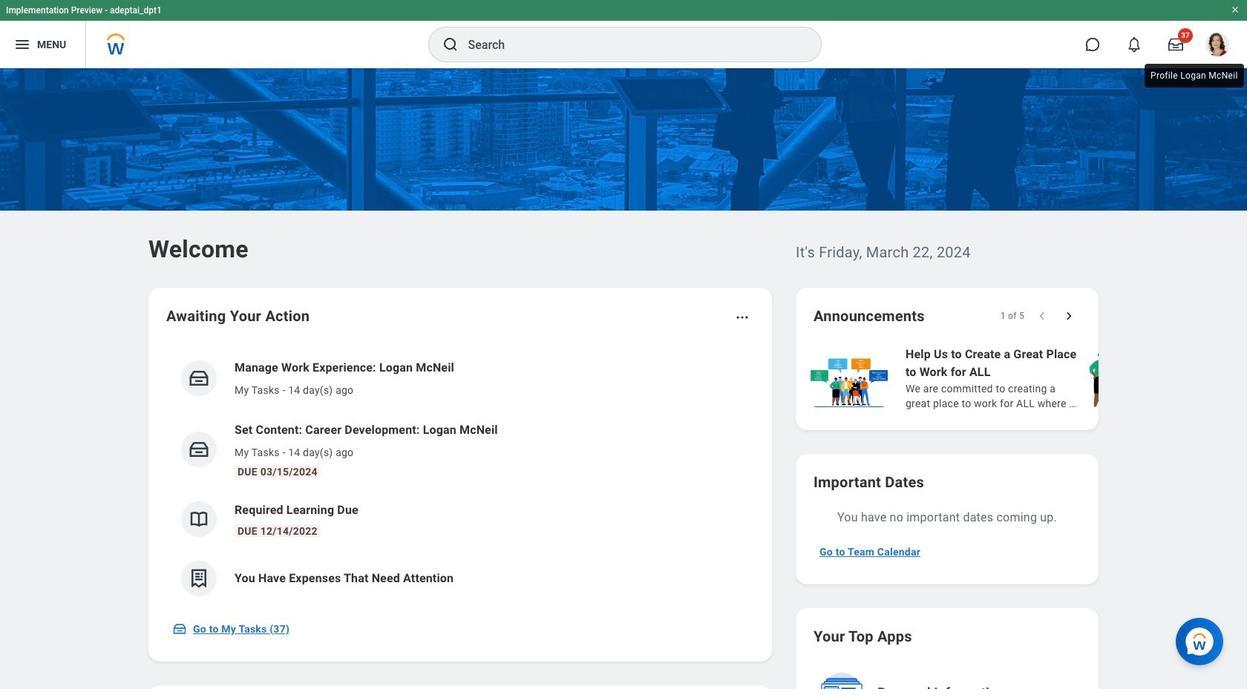 Task type: describe. For each thing, give the bounding box(es) containing it.
2 inbox image from the top
[[188, 439, 210, 461]]

dashboard expenses image
[[188, 568, 210, 590]]

chevron right small image
[[1062, 309, 1076, 324]]

Search Workday  search field
[[468, 28, 790, 61]]

1 inbox image from the top
[[188, 367, 210, 390]]

inbox large image
[[1169, 37, 1183, 52]]

search image
[[441, 36, 459, 53]]



Task type: vqa. For each thing, say whether or not it's contained in the screenshot.
first 06:38:39 from the left
no



Task type: locate. For each thing, give the bounding box(es) containing it.
0 vertical spatial inbox image
[[188, 367, 210, 390]]

banner
[[0, 0, 1247, 68]]

inbox image
[[172, 622, 187, 637]]

1 vertical spatial inbox image
[[188, 439, 210, 461]]

book open image
[[188, 509, 210, 531]]

profile logan mcneil image
[[1206, 33, 1229, 59]]

chevron left small image
[[1035, 309, 1050, 324]]

tooltip
[[1142, 61, 1247, 91]]

list
[[808, 344, 1247, 413], [166, 347, 754, 609]]

inbox image
[[188, 367, 210, 390], [188, 439, 210, 461]]

main content
[[0, 68, 1247, 690]]

1 horizontal spatial list
[[808, 344, 1247, 413]]

status
[[1000, 310, 1024, 322]]

close environment banner image
[[1231, 5, 1240, 14]]

related actions image
[[735, 310, 750, 325]]

0 horizontal spatial list
[[166, 347, 754, 609]]

justify image
[[13, 36, 31, 53]]

notifications large image
[[1127, 37, 1142, 52]]



